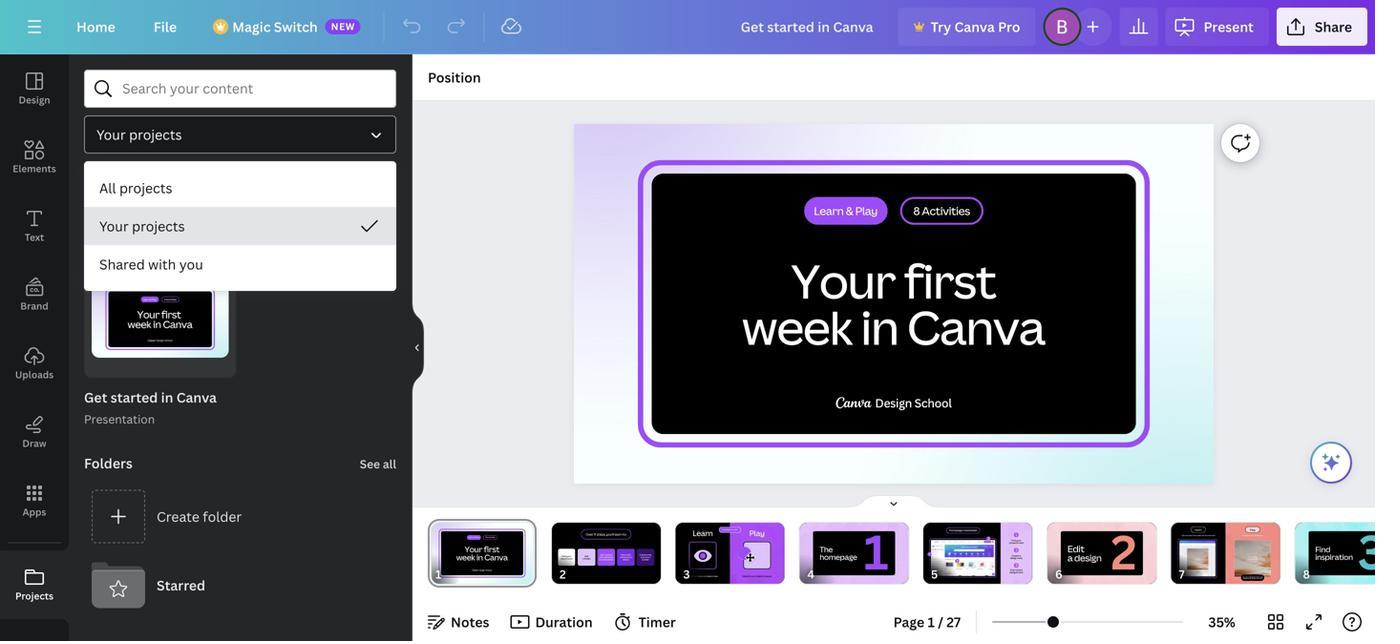 Task type: vqa. For each thing, say whether or not it's contained in the screenshot.
Black corresponding to Black and Grey Minimal 2024 Calendar
no



Task type: describe. For each thing, give the bounding box(es) containing it.
page 1 / 27
[[894, 614, 961, 632]]

presentation
[[84, 412, 155, 428]]

and left make on the bottom right of the page
[[752, 576, 756, 579]]

all for all
[[117, 178, 134, 196]]

folders
[[84, 455, 133, 473]]

1 horizontal spatial 3
[[1016, 563, 1018, 569]]

magic switch
[[232, 18, 318, 36]]

around
[[565, 558, 572, 561]]

all projects button
[[84, 169, 396, 207]]

click
[[1182, 535, 1186, 537]]

see all button for designs
[[358, 223, 398, 261]]

explore
[[1251, 559, 1258, 561]]

design
[[19, 94, 50, 107]]

homepage
[[820, 553, 857, 563]]

work
[[621, 554, 626, 557]]

starred
[[157, 577, 205, 595]]

it's
[[1249, 557, 1253, 559]]

the homepage 1
[[820, 520, 889, 584]]

timer
[[639, 614, 676, 632]]

hide pages image
[[848, 495, 940, 510]]

experiment
[[1243, 535, 1251, 537]]

2 horizontal spatial design
[[1075, 552, 1102, 565]]

box
[[1261, 535, 1264, 537]]

Search your content search field
[[122, 71, 384, 107]]

text
[[25, 231, 44, 244]]

canva assistant image
[[1320, 452, 1343, 475]]

interact
[[743, 576, 751, 579]]

1 vertical spatial here
[[1018, 558, 1023, 561]]

get inspired with elements and templates
[[599, 554, 613, 562]]

find your way around
[[561, 556, 572, 561]]

notes
[[451, 614, 490, 632]]

brand button
[[0, 261, 69, 330]]

learn
[[708, 576, 713, 579]]

create folder
[[157, 508, 242, 526]]

try canva pro
[[931, 18, 1021, 36]]

see all for designs
[[360, 235, 396, 250]]

present button
[[1166, 8, 1269, 46]]

publish
[[642, 559, 649, 562]]

35% button
[[1191, 608, 1253, 638]]

and inside collaborate, share and publish
[[647, 557, 650, 560]]

1 text from the left
[[1213, 535, 1216, 537]]

0 horizontal spatial edit
[[585, 556, 589, 558]]

duration
[[535, 614, 593, 632]]

all button
[[84, 169, 166, 205]]

canva inside get started in canva presentation
[[176, 389, 217, 407]]

0 horizontal spatial edit a design
[[583, 556, 591, 561]]

resize
[[1208, 535, 1213, 537]]

all for folders
[[383, 457, 396, 473]]

timer button
[[608, 608, 684, 638]]

page 1 image
[[428, 524, 537, 585]]

position
[[428, 68, 481, 86]]

shared with you
[[99, 256, 203, 274]]

create folder button
[[84, 483, 396, 552]]

present
[[1204, 18, 1254, 36]]

video
[[697, 576, 703, 579]]

make
[[756, 576, 762, 579]]

main menu bar
[[0, 0, 1376, 54]]

inspired
[[604, 554, 612, 557]]

1 horizontal spatial edit
[[1068, 543, 1085, 556]]

happen
[[764, 576, 772, 579]]

a right around
[[583, 558, 584, 561]]

all projects option
[[84, 169, 396, 207]]

Page title text field
[[450, 566, 458, 585]]

select ownership filter list box
[[84, 169, 396, 284]]

projects
[[15, 590, 54, 603]]

find for find your projects here create a design here find recent designs here
[[1012, 540, 1016, 543]]

0 horizontal spatial to
[[1197, 535, 1199, 537]]

week
[[742, 296, 852, 359]]

designs
[[84, 233, 135, 251]]

magic
[[232, 18, 271, 36]]

your first
[[791, 249, 996, 313]]

your for around
[[567, 556, 571, 558]]

0 horizontal spatial 3
[[957, 559, 959, 564]]

it
[[762, 576, 764, 579]]

with inside get inspired with elements and templates
[[599, 557, 604, 560]]

see all button for folders
[[358, 445, 398, 483]]

learn
[[693, 529, 713, 539]]

projects inside button
[[129, 126, 182, 144]]

and left learn
[[703, 576, 707, 579]]

apps
[[23, 506, 46, 519]]

recent
[[1016, 569, 1023, 572]]

1 vertical spatial canva
[[907, 296, 1045, 359]]

1 horizontal spatial 2
[[1016, 548, 1018, 553]]

the
[[1255, 535, 1257, 537]]

share
[[1315, 18, 1353, 36]]

and right edit
[[1205, 535, 1208, 537]]

switch
[[274, 18, 318, 36]]

/
[[938, 614, 944, 632]]

1 horizontal spatial how
[[1194, 535, 1197, 537]]

brand
[[20, 300, 48, 313]]

to inside it's time to explore
[[1248, 559, 1250, 561]]

collaborate, share and publish
[[639, 554, 652, 562]]

with inside button
[[148, 256, 176, 274]]

it's time to explore
[[1248, 557, 1258, 561]]

click and watch how to add, edit and resize text experiment with the text box
[[1182, 535, 1264, 537]]

pro
[[998, 18, 1021, 36]]

2 vertical spatial your
[[791, 249, 895, 313]]

0 vertical spatial here
[[1019, 542, 1024, 545]]

0 horizontal spatial 2
[[988, 537, 990, 542]]

a left video
[[695, 576, 697, 579]]

1 inside button
[[928, 614, 935, 632]]

way
[[561, 558, 565, 561]]

canva inside button
[[955, 18, 995, 36]]

file button
[[138, 8, 192, 46]]

page 1 / 27 button
[[886, 608, 969, 638]]

your for here
[[1017, 540, 1022, 543]]

file
[[154, 18, 177, 36]]

templates
[[603, 559, 613, 562]]

projects inside "find your projects here create a design here find recent designs here"
[[1010, 542, 1019, 545]]

started
[[111, 389, 158, 407]]

folder
[[203, 508, 242, 526]]

1 up "find your projects here create a design here find recent designs here"
[[1016, 533, 1017, 538]]

uploads button
[[0, 330, 69, 398]]

uploads
[[15, 369, 54, 382]]



Task type: locate. For each thing, give the bounding box(es) containing it.
create left "folder"
[[157, 508, 200, 526]]

projects up shared with you
[[132, 217, 185, 235]]

videos
[[623, 559, 629, 562]]

projects up designs
[[119, 179, 172, 197]]

0 horizontal spatial how
[[714, 576, 718, 579]]

and right the photos
[[628, 557, 632, 560]]

1 see all button from the top
[[358, 223, 398, 261]]

your
[[96, 126, 126, 144], [99, 217, 129, 235], [791, 249, 895, 313]]

projects up all projects
[[129, 126, 182, 144]]

1 horizontal spatial create
[[1012, 555, 1020, 558]]

1 horizontal spatial design
[[1011, 558, 1018, 561]]

edit a design right around
[[583, 556, 591, 561]]

notes button
[[420, 608, 497, 638]]

page
[[894, 614, 925, 632]]

see for designs
[[360, 235, 380, 250]]

a up recent
[[1020, 555, 1021, 558]]

1 horizontal spatial to
[[1248, 559, 1250, 561]]

draw
[[22, 438, 46, 450]]

elements
[[604, 557, 613, 560]]

your inside button
[[99, 217, 129, 235]]

and
[[1186, 535, 1189, 537], [1205, 535, 1208, 537], [628, 557, 632, 560], [647, 557, 650, 560], [599, 559, 603, 562], [703, 576, 707, 579], [752, 576, 756, 579]]

Design title text field
[[726, 8, 891, 46]]

all inside button
[[117, 178, 134, 196]]

projects inside button
[[132, 217, 185, 235]]

in right started on the bottom
[[161, 389, 173, 407]]

1 vertical spatial your
[[99, 217, 129, 235]]

here
[[1019, 542, 1024, 545], [1018, 558, 1023, 561], [1019, 572, 1024, 575]]

edit
[[1202, 535, 1205, 537]]

and inside work with photos and videos
[[628, 557, 632, 560]]

play
[[750, 529, 765, 539]]

edit
[[1068, 543, 1085, 556], [585, 556, 589, 558]]

1 vertical spatial all
[[383, 457, 396, 473]]

your projects down all projects
[[99, 217, 185, 235]]

shared with you option
[[84, 246, 396, 284]]

get started in canva group
[[84, 261, 236, 430]]

first
[[904, 249, 996, 313]]

with right work
[[627, 554, 631, 557]]

photos
[[620, 557, 627, 560]]

get started in canva presentation
[[84, 389, 217, 428]]

all projects
[[99, 179, 172, 197]]

1 all from the top
[[383, 235, 396, 250]]

watch
[[688, 576, 695, 579]]

0 vertical spatial create
[[157, 508, 200, 526]]

text right the
[[1258, 535, 1261, 537]]

all for all projects
[[99, 179, 116, 197]]

2 vertical spatial here
[[1019, 572, 1024, 575]]

0 vertical spatial all
[[383, 235, 396, 250]]

design up recent
[[1011, 558, 1018, 561]]

2 see all from the top
[[360, 457, 396, 473]]

35%
[[1209, 614, 1236, 632]]

your right way
[[567, 556, 571, 558]]

0 horizontal spatial text
[[1213, 535, 1216, 537]]

0 horizontal spatial in
[[161, 389, 173, 407]]

1 vertical spatial to
[[1248, 559, 1250, 561]]

your projects option
[[84, 207, 396, 246]]

get
[[84, 389, 107, 407], [600, 554, 604, 557]]

and inside get inspired with elements and templates
[[599, 559, 603, 562]]

find inside find inspiration
[[1316, 545, 1331, 555]]

a
[[1068, 552, 1073, 565], [1020, 555, 1021, 558], [583, 558, 584, 561], [695, 576, 697, 579]]

2 left "find your projects here create a design here find recent designs here"
[[988, 537, 990, 542]]

27
[[947, 614, 961, 632]]

with left 'elements'
[[599, 557, 604, 560]]

position button
[[420, 62, 489, 93]]

3 up recent
[[1016, 563, 1018, 569]]

watch
[[1189, 535, 1193, 537]]

add,
[[1199, 535, 1202, 537]]

a right "find your projects here create a design here find recent designs here"
[[1068, 552, 1073, 565]]

1 vertical spatial see
[[360, 457, 380, 473]]

find your projects here create a design here find recent designs here
[[1010, 540, 1024, 575]]

1 horizontal spatial your
[[1017, 540, 1022, 543]]

new
[[331, 20, 355, 33]]

your projects up all projects
[[96, 126, 182, 144]]

shared with you button
[[84, 246, 396, 284]]

projects inside 'button'
[[119, 179, 172, 197]]

create up recent
[[1012, 555, 1020, 558]]

design right around
[[584, 558, 591, 561]]

and left templates
[[599, 559, 603, 562]]

home
[[76, 18, 115, 36]]

a inside "find your projects here create a design here find recent designs here"
[[1020, 555, 1021, 558]]

design
[[1075, 552, 1102, 565], [1011, 558, 1018, 561], [584, 558, 591, 561]]

1 horizontal spatial in
[[861, 296, 899, 359]]

2 all from the top
[[383, 457, 396, 473]]

0 vertical spatial get
[[84, 389, 107, 407]]

2 text from the left
[[1258, 535, 1261, 537]]

3 left "find your projects here create a design here find recent designs here"
[[957, 559, 959, 564]]

1 horizontal spatial text
[[1258, 535, 1261, 537]]

inspiration
[[1316, 553, 1353, 563]]

collaborate,
[[639, 554, 652, 557]]

find inspiration
[[1316, 545, 1353, 563]]

1 vertical spatial your projects
[[99, 217, 185, 235]]

you
[[179, 256, 203, 274]]

0 vertical spatial in
[[861, 296, 899, 359]]

1 see all from the top
[[360, 235, 396, 250]]

0 horizontal spatial your
[[567, 556, 571, 558]]

duration button
[[505, 608, 601, 638]]

0 vertical spatial your
[[1017, 540, 1022, 543]]

all
[[117, 178, 134, 196], [99, 179, 116, 197]]

0 vertical spatial your projects
[[96, 126, 182, 144]]

0 vertical spatial to
[[1197, 535, 1199, 537]]

2 see from the top
[[360, 457, 380, 473]]

1 horizontal spatial get
[[600, 554, 604, 557]]

1 vertical spatial create
[[1012, 555, 1020, 558]]

your inside "find your projects here create a design here find recent designs here"
[[1017, 540, 1022, 543]]

1 vertical spatial in
[[161, 389, 173, 407]]

2 vertical spatial canva
[[176, 389, 217, 407]]

edit right "find your projects here create a design here find recent designs here"
[[1068, 543, 1085, 556]]

0 horizontal spatial create
[[157, 508, 200, 526]]

1 vertical spatial how
[[714, 576, 718, 579]]

your projects
[[96, 126, 182, 144], [99, 217, 185, 235]]

get up presentation
[[84, 389, 107, 407]]

elements button
[[0, 123, 69, 192]]

0 horizontal spatial design
[[584, 558, 591, 561]]

1 down hide pages image
[[929, 553, 930, 557]]

see
[[360, 235, 380, 250], [360, 457, 380, 473]]

design right "find your projects here create a design here find recent designs here"
[[1075, 552, 1102, 565]]

1 horizontal spatial all
[[117, 178, 134, 196]]

try
[[931, 18, 952, 36]]

all
[[383, 235, 396, 250], [383, 457, 396, 473]]

get for inspired
[[600, 554, 604, 557]]

1 see from the top
[[360, 235, 380, 250]]

canva
[[955, 18, 995, 36], [907, 296, 1045, 359], [176, 389, 217, 407]]

2 horizontal spatial 2
[[1111, 520, 1137, 584]]

starred button
[[84, 552, 396, 621]]

share
[[641, 557, 646, 560]]

and right share
[[647, 557, 650, 560]]

0 vertical spatial see all
[[360, 235, 396, 250]]

week in canva
[[742, 296, 1045, 359]]

0 vertical spatial see
[[360, 235, 380, 250]]

edit a design right "find your projects here create a design here find recent designs here"
[[1068, 543, 1102, 565]]

0 vertical spatial see all button
[[358, 223, 398, 261]]

your projects inside button
[[99, 217, 185, 235]]

home link
[[61, 8, 131, 46]]

elements
[[13, 162, 56, 175]]

1 vertical spatial see all
[[360, 457, 396, 473]]

your up recent
[[1017, 540, 1022, 543]]

with left you
[[148, 256, 176, 274]]

share button
[[1277, 8, 1368, 46]]

text
[[1213, 535, 1216, 537], [1258, 535, 1261, 537]]

watch a video and learn how interact and make it happen
[[688, 576, 772, 579]]

1 left /
[[928, 614, 935, 632]]

0 horizontal spatial get
[[84, 389, 107, 407]]

work with photos and videos
[[620, 554, 632, 562]]

1 vertical spatial get
[[600, 554, 604, 557]]

find
[[1012, 540, 1016, 543], [1316, 545, 1331, 555], [562, 556, 566, 558], [1011, 569, 1015, 572]]

0 vertical spatial your
[[96, 126, 126, 144]]

how right watch
[[1194, 535, 1197, 537]]

all inside 'button'
[[99, 179, 116, 197]]

all for designs
[[383, 235, 396, 250]]

1 right the 'homepage'
[[864, 520, 889, 584]]

get left the inspired at left bottom
[[600, 554, 604, 557]]

2 see all button from the top
[[358, 445, 398, 483]]

with inside work with photos and videos
[[627, 554, 631, 557]]

get inside get inspired with elements and templates
[[600, 554, 604, 557]]

your projects button
[[84, 207, 396, 246]]

1 vertical spatial your
[[567, 556, 571, 558]]

0 vertical spatial canva
[[955, 18, 995, 36]]

get for started
[[84, 389, 107, 407]]

1 vertical spatial see all button
[[358, 445, 398, 483]]

0 vertical spatial how
[[1194, 535, 1197, 537]]

see for folders
[[360, 457, 380, 473]]

projects button
[[0, 551, 69, 620]]

projects up recent
[[1010, 542, 1019, 545]]

text button
[[0, 192, 69, 261]]

see all for folders
[[360, 457, 396, 473]]

find for find inspiration
[[1316, 545, 1331, 555]]

to
[[1197, 535, 1199, 537], [1248, 559, 1250, 561]]

the
[[820, 545, 833, 555]]

draw button
[[0, 398, 69, 467]]

design inside "find your projects here create a design here find recent designs here"
[[1011, 558, 1018, 561]]

and right the click
[[1186, 535, 1189, 537]]

get inside get started in canva presentation
[[84, 389, 107, 407]]

create inside button
[[157, 508, 200, 526]]

with
[[148, 256, 176, 274], [1252, 535, 1255, 537], [627, 554, 631, 557], [599, 557, 604, 560]]

create
[[157, 508, 200, 526], [1012, 555, 1020, 558]]

your
[[1017, 540, 1022, 543], [567, 556, 571, 558]]

designs
[[1010, 572, 1018, 575]]

1 horizontal spatial edit a design
[[1068, 543, 1102, 565]]

how right learn
[[714, 576, 718, 579]]

0 horizontal spatial all
[[99, 179, 116, 197]]

in right week
[[861, 296, 899, 359]]

your inside button
[[96, 126, 126, 144]]

see all button
[[358, 223, 398, 261], [358, 445, 398, 483]]

find inside find your way around
[[562, 556, 566, 558]]

with left the
[[1252, 535, 1255, 537]]

2 up recent
[[1016, 548, 1018, 553]]

1
[[864, 520, 889, 584], [1016, 533, 1017, 538], [929, 553, 930, 557], [928, 614, 935, 632]]

find for find your way around
[[562, 556, 566, 558]]

in inside get started in canva presentation
[[161, 389, 173, 407]]

edit a design
[[1068, 543, 1102, 565], [583, 556, 591, 561]]

your projects inside button
[[96, 126, 182, 144]]

design button
[[0, 54, 69, 123]]

2 left the click
[[1111, 520, 1137, 584]]

create inside "find your projects here create a design here find recent designs here"
[[1012, 555, 1020, 558]]

group
[[84, 261, 236, 379]]

apps button
[[0, 467, 69, 536]]

to down it's
[[1248, 559, 1250, 561]]

text right resize at the right bottom of page
[[1213, 535, 1216, 537]]

Select ownership filter button
[[84, 116, 396, 154]]

side panel tab list
[[0, 54, 69, 620]]

hide image
[[412, 302, 424, 394]]

to left "add,"
[[1197, 535, 1199, 537]]

time
[[1254, 557, 1258, 559]]

2
[[1111, 520, 1137, 584], [988, 537, 990, 542], [1016, 548, 1018, 553]]

edit right around
[[585, 556, 589, 558]]

your inside find your way around
[[567, 556, 571, 558]]



